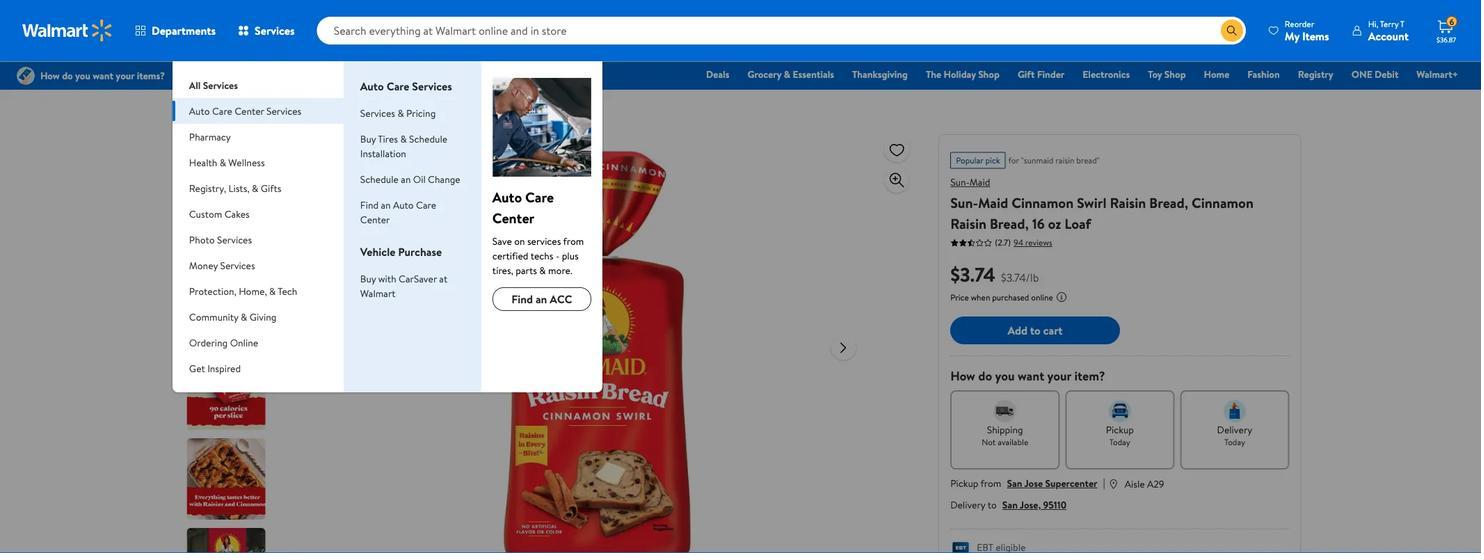Task type: describe. For each thing, give the bounding box(es) containing it.
0 vertical spatial maid
[[970, 175, 990, 189]]

0 vertical spatial raisin
[[1110, 193, 1146, 212]]

services up tires
[[360, 106, 395, 120]]

aisle
[[1125, 477, 1145, 491]]

registry link
[[1292, 67, 1340, 82]]

zoom image modal image
[[889, 172, 905, 189]]

white
[[335, 103, 360, 117]]

reorder
[[1285, 18, 1315, 30]]

grocery & essentials
[[748, 67, 834, 81]]

16
[[1032, 214, 1045, 233]]

jose,
[[1020, 498, 1041, 512]]

white bread link
[[335, 103, 387, 117]]

buy tires & schedule installation
[[360, 132, 447, 160]]

& left 'gifts'
[[252, 181, 258, 195]]

buy for buy tires & schedule installation
[[360, 132, 376, 145]]

|
[[1103, 475, 1105, 491]]

sun-maid cinnamon swirl raisin bread, cinnamon raisin bread, 16 oz loaf - image 5 of 14 image
[[187, 528, 268, 553]]

community & giving
[[189, 310, 277, 324]]

online
[[1031, 292, 1053, 303]]

gift finder link
[[1012, 67, 1071, 82]]

an for auto
[[381, 198, 391, 212]]

find an auto care center
[[360, 198, 436, 226]]

care for auto care center save on services from certified techs - plus tires, parts & more.
[[525, 187, 554, 207]]

food link
[[180, 103, 201, 117]]

services & pricing
[[360, 106, 436, 120]]

shipping not available
[[982, 423, 1029, 448]]

center for auto care center services
[[235, 104, 264, 118]]

center inside find an auto care center
[[360, 213, 390, 226]]

add
[[1008, 323, 1028, 338]]

holiday
[[944, 67, 976, 81]]

pickup for pickup today
[[1106, 423, 1134, 437]]

bread link
[[295, 103, 320, 117]]

delivery for today
[[1217, 423, 1253, 437]]

item?
[[1075, 367, 1105, 385]]

tires,
[[493, 263, 513, 277]]

1 vertical spatial schedule
[[360, 172, 399, 186]]

& right grocery
[[784, 67, 791, 81]]

all services link
[[172, 61, 344, 98]]

your
[[1047, 367, 1072, 385]]

walmart+ link
[[1411, 67, 1465, 82]]

giving
[[250, 310, 277, 324]]

an for acc
[[536, 292, 547, 307]]

auto care center save on services from certified techs - plus tires, parts & more.
[[493, 187, 584, 277]]

tech
[[278, 284, 297, 298]]

services right all
[[203, 78, 238, 92]]

add to cart
[[1008, 323, 1063, 338]]

care for auto care services
[[387, 79, 409, 94]]

community
[[189, 310, 238, 324]]

food
[[180, 103, 201, 117]]

buy for buy with carsaver at walmart
[[360, 272, 376, 285]]

oz
[[1048, 214, 1061, 233]]

find an acc
[[512, 292, 572, 307]]

legal information image
[[1056, 292, 1067, 303]]

services button
[[227, 14, 306, 47]]

& right bakery
[[247, 103, 254, 117]]

& inside dropdown button
[[241, 310, 247, 324]]

money services
[[189, 258, 255, 272]]

delivery today
[[1217, 423, 1253, 448]]

do
[[978, 367, 992, 385]]

raisin
[[1056, 154, 1075, 166]]

intent image for shipping image
[[994, 400, 1016, 422]]

95110
[[1043, 498, 1067, 512]]

pickup for pickup from san jose supercenter |
[[951, 477, 979, 490]]

all services
[[189, 78, 238, 92]]

& left tech
[[269, 284, 276, 298]]

grocery & essentials link
[[741, 67, 841, 82]]

94 reviews link
[[1011, 237, 1053, 248]]

health & wellness button
[[172, 150, 344, 175]]

home,
[[239, 284, 267, 298]]

grocery
[[748, 67, 782, 81]]

add to cart button
[[951, 317, 1120, 344]]

ordering online
[[189, 336, 258, 349]]

from inside pickup from san jose supercenter |
[[981, 477, 1002, 490]]

swirl
[[1077, 193, 1107, 212]]

protection,
[[189, 284, 237, 298]]

purchase
[[398, 244, 442, 260]]

debit
[[1375, 67, 1399, 81]]

(2.7) 94 reviews
[[995, 237, 1053, 248]]

services & pricing link
[[360, 106, 436, 120]]

(2.7)
[[995, 237, 1011, 248]]

sun-maid cinnamon swirl raisin bread, cinnamon raisin bread, 16 oz loaf - image 4 of 14 image
[[187, 438, 268, 520]]

find an auto care center link
[[360, 198, 436, 226]]

price
[[951, 292, 969, 303]]

get
[[189, 361, 205, 375]]

wellness
[[228, 156, 265, 169]]

change
[[428, 172, 460, 186]]

registry,
[[189, 181, 226, 195]]

find for find an auto care center
[[360, 198, 379, 212]]

to for add
[[1030, 323, 1041, 338]]

services up all services link
[[255, 23, 295, 38]]

Walmart Site-Wide search field
[[317, 17, 1246, 45]]

walmart+
[[1417, 67, 1458, 81]]

when
[[971, 292, 990, 303]]

delivery for to
[[951, 498, 986, 512]]

ebt image
[[951, 542, 971, 553]]

for
[[1009, 154, 1019, 166]]

popular pick
[[956, 154, 1000, 166]]

gift finder
[[1018, 67, 1065, 81]]

for "sunmaid raisin bread"
[[1009, 154, 1100, 166]]

essentials
[[793, 67, 834, 81]]

toy shop
[[1148, 67, 1186, 81]]

sun-maid link
[[951, 175, 990, 189]]

toy shop link
[[1142, 67, 1192, 82]]

acc
[[550, 292, 572, 307]]

$3.74 $3.74/lb
[[951, 261, 1039, 288]]

$36.87
[[1437, 35, 1457, 44]]

photo services button
[[172, 227, 344, 253]]

& left the pricing
[[398, 106, 404, 120]]

one debit link
[[1345, 67, 1405, 82]]

electronics
[[1083, 67, 1130, 81]]

1 vertical spatial raisin
[[951, 214, 987, 233]]

auto care center services button
[[172, 98, 344, 124]]

vehicle
[[360, 244, 395, 260]]

buy tires & schedule installation link
[[360, 132, 447, 160]]

fashion link
[[1242, 67, 1286, 82]]

care inside find an auto care center
[[416, 198, 436, 212]]

pickup today
[[1106, 423, 1134, 448]]

auto for auto care services
[[360, 79, 384, 94]]



Task type: locate. For each thing, give the bounding box(es) containing it.
buy with carsaver at walmart
[[360, 272, 448, 300]]

installation
[[360, 146, 406, 160]]

certified
[[493, 249, 528, 262]]

1 shop from the left
[[978, 67, 1000, 81]]

money
[[189, 258, 218, 272]]

san jose supercenter button
[[1007, 477, 1098, 490]]

auto down all
[[189, 104, 210, 118]]

auto down the schedule an oil change
[[393, 198, 414, 212]]

0 vertical spatial sun-
[[951, 175, 970, 189]]

/ right food link
[[207, 103, 211, 117]]

pickup inside pickup from san jose supercenter |
[[951, 477, 979, 490]]

schedule inside buy tires & schedule installation
[[409, 132, 447, 145]]

& right health
[[220, 156, 226, 169]]

schedule an oil change link
[[360, 172, 460, 186]]

care down all services
[[212, 104, 232, 118]]

techs
[[531, 249, 554, 262]]

care inside dropdown button
[[212, 104, 232, 118]]

to inside button
[[1030, 323, 1041, 338]]

with
[[378, 272, 396, 285]]

inspired
[[207, 361, 241, 375]]

shop right "holiday"
[[978, 67, 1000, 81]]

2 vertical spatial an
[[536, 292, 547, 307]]

-
[[556, 249, 560, 262]]

1 horizontal spatial to
[[1030, 323, 1041, 338]]

an left oil
[[401, 172, 411, 186]]

center for auto care center save on services from certified techs - plus tires, parts & more.
[[493, 208, 535, 228]]

price when purchased online
[[951, 292, 1053, 303]]

jose
[[1025, 477, 1043, 490]]

raisin down sun-maid link
[[951, 214, 987, 233]]

online
[[230, 336, 258, 349]]

deals
[[706, 67, 730, 81]]

purchased
[[992, 292, 1029, 303]]

add to favorites list, sun-maid cinnamon swirl raisin bread, cinnamon raisin bread, 16 oz loaf image
[[889, 141, 905, 158]]

walmart image
[[22, 19, 113, 42]]

1 buy from the top
[[360, 132, 376, 145]]

0 horizontal spatial to
[[988, 498, 997, 512]]

find
[[360, 198, 379, 212], [512, 292, 533, 307]]

finder
[[1037, 67, 1065, 81]]

services down cakes
[[217, 233, 252, 246]]

1 horizontal spatial delivery
[[1217, 423, 1253, 437]]

& right tires
[[400, 132, 407, 145]]

san for delivery to san jose, 95110
[[1002, 498, 1018, 512]]

2 today from the left
[[1225, 436, 1245, 448]]

services up pharmacy dropdown button
[[266, 104, 301, 118]]

next media item image
[[835, 339, 852, 356]]

items
[[1302, 28, 1329, 43]]

1 vertical spatial to
[[988, 498, 997, 512]]

an down the schedule an oil change
[[381, 198, 391, 212]]

delivery down intent image for delivery
[[1217, 423, 1253, 437]]

electronics link
[[1077, 67, 1136, 82]]

delivery to san jose, 95110
[[951, 498, 1067, 512]]

sun-
[[951, 175, 970, 189], [951, 193, 978, 212]]

auto care center services image
[[493, 78, 591, 177]]

bread right white
[[362, 103, 387, 117]]

schedule an oil change
[[360, 172, 460, 186]]

from inside auto care center save on services from certified techs - plus tires, parts & more.
[[563, 234, 584, 248]]

1 vertical spatial find
[[512, 292, 533, 307]]

search icon image
[[1227, 25, 1238, 36]]

maid down popular pick
[[970, 175, 990, 189]]

an for oil
[[401, 172, 411, 186]]

2 shop from the left
[[1165, 67, 1186, 81]]

1 vertical spatial from
[[981, 477, 1002, 490]]

protection, home, & tech
[[189, 284, 297, 298]]

buy up walmart
[[360, 272, 376, 285]]

pickup up delivery to san jose, 95110 in the right bottom of the page
[[951, 477, 979, 490]]

0 horizontal spatial bread,
[[990, 214, 1029, 233]]

popular
[[956, 154, 984, 166]]

& inside buy tires & schedule installation
[[400, 132, 407, 145]]

0 horizontal spatial cinnamon
[[1012, 193, 1074, 212]]

1 vertical spatial bread,
[[990, 214, 1029, 233]]

hi,
[[1368, 18, 1379, 30]]

1 / from the left
[[207, 103, 211, 117]]

get inspired
[[189, 361, 241, 375]]

shop right toy
[[1165, 67, 1186, 81]]

1 horizontal spatial bread
[[295, 103, 320, 117]]

0 vertical spatial san
[[1007, 477, 1023, 490]]

the holiday shop link
[[920, 67, 1006, 82]]

sun- down sun-maid link
[[951, 193, 978, 212]]

san left jose
[[1007, 477, 1023, 490]]

care up services
[[525, 187, 554, 207]]

"sunmaid
[[1021, 154, 1054, 166]]

you
[[995, 367, 1015, 385]]

care
[[387, 79, 409, 94], [212, 104, 232, 118], [525, 187, 554, 207], [416, 198, 436, 212]]

sun-maid sun-maid cinnamon swirl raisin bread, cinnamon raisin bread, 16 oz loaf
[[951, 175, 1254, 233]]

today for pickup
[[1110, 436, 1131, 448]]

parts
[[516, 263, 537, 277]]

an inside find an auto care center
[[381, 198, 391, 212]]

oil
[[413, 172, 426, 186]]

2 horizontal spatial center
[[493, 208, 535, 228]]

plus
[[562, 249, 579, 262]]

auto inside auto care center save on services from certified techs - plus tires, parts & more.
[[493, 187, 522, 207]]

0 horizontal spatial an
[[381, 198, 391, 212]]

today down intent image for pickup
[[1110, 436, 1131, 448]]

0 horizontal spatial today
[[1110, 436, 1131, 448]]

2 cinnamon from the left
[[1192, 193, 1254, 212]]

ordering online button
[[172, 330, 344, 356]]

bread left white
[[295, 103, 320, 117]]

center
[[235, 104, 264, 118], [493, 208, 535, 228], [360, 213, 390, 226]]

registry
[[1298, 67, 1334, 81]]

2 buy from the top
[[360, 272, 376, 285]]

today for delivery
[[1225, 436, 1245, 448]]

Search search field
[[317, 17, 1246, 45]]

1 vertical spatial pickup
[[951, 477, 979, 490]]

0 horizontal spatial raisin
[[951, 214, 987, 233]]

schedule down installation
[[360, 172, 399, 186]]

auto for auto care center services
[[189, 104, 210, 118]]

deals link
[[700, 67, 736, 82]]

to left jose,
[[988, 498, 997, 512]]

2 / from the left
[[286, 103, 290, 117]]

0 horizontal spatial schedule
[[360, 172, 399, 186]]

on
[[514, 234, 525, 248]]

find for find an acc
[[512, 292, 533, 307]]

san left jose,
[[1002, 498, 1018, 512]]

sun- down popular
[[951, 175, 970, 189]]

bread up pharmacy dropdown button
[[256, 103, 280, 117]]

account
[[1368, 28, 1409, 43]]

at
[[439, 272, 448, 285]]

today down intent image for delivery
[[1225, 436, 1245, 448]]

food / bakery & bread / bread
[[180, 103, 320, 117]]

care up services & pricing
[[387, 79, 409, 94]]

buy left tires
[[360, 132, 376, 145]]

san for pickup from san jose supercenter |
[[1007, 477, 1023, 490]]

auto for auto care center save on services from certified techs - plus tires, parts & more.
[[493, 187, 522, 207]]

1 horizontal spatial an
[[401, 172, 411, 186]]

delivery
[[1217, 423, 1253, 437], [951, 498, 986, 512]]

from up plus
[[563, 234, 584, 248]]

want
[[1018, 367, 1044, 385]]

to for delivery
[[988, 498, 997, 512]]

& inside auto care center save on services from certified techs - plus tires, parts & more.
[[539, 263, 546, 277]]

san jose, 95110 button
[[1002, 498, 1067, 512]]

0 vertical spatial to
[[1030, 323, 1041, 338]]

sun-maid cinnamon swirl raisin bread, cinnamon raisin bread, 16 oz loaf - image 3 of 14 image
[[187, 349, 268, 430]]

today inside delivery today
[[1225, 436, 1245, 448]]

1 vertical spatial delivery
[[951, 498, 986, 512]]

0 horizontal spatial shop
[[978, 67, 1000, 81]]

home link
[[1198, 67, 1236, 82]]

0 vertical spatial pickup
[[1106, 423, 1134, 437]]

auto inside dropdown button
[[189, 104, 210, 118]]

my
[[1285, 28, 1300, 43]]

today inside pickup today
[[1110, 436, 1131, 448]]

care inside auto care center save on services from certified techs - plus tires, parts & more.
[[525, 187, 554, 207]]

0 vertical spatial bread,
[[1150, 193, 1189, 212]]

photo
[[189, 233, 215, 246]]

find down the parts
[[512, 292, 533, 307]]

0 vertical spatial an
[[401, 172, 411, 186]]

1 horizontal spatial from
[[981, 477, 1002, 490]]

1 horizontal spatial bread,
[[1150, 193, 1189, 212]]

reviews
[[1025, 237, 1053, 248]]

health
[[189, 156, 217, 169]]

raisin right swirl
[[1110, 193, 1146, 212]]

san
[[1007, 477, 1023, 490], [1002, 498, 1018, 512]]

3 bread from the left
[[362, 103, 387, 117]]

find up vehicle at the top left
[[360, 198, 379, 212]]

1 sun- from the top
[[951, 175, 970, 189]]

& down techs
[[539, 263, 546, 277]]

0 horizontal spatial center
[[235, 104, 264, 118]]

pickup
[[1106, 423, 1134, 437], [951, 477, 979, 490]]

1 vertical spatial sun-
[[951, 193, 978, 212]]

registry, lists, & gifts button
[[172, 175, 344, 201]]

0 vertical spatial buy
[[360, 132, 376, 145]]

1 horizontal spatial shop
[[1165, 67, 1186, 81]]

sun-maid cinnamon swirl raisin bread, cinnamon raisin bread, 16 oz loaf - image 1 of 14 image
[[187, 169, 268, 250]]

services inside dropdown button
[[220, 258, 255, 272]]

0 horizontal spatial delivery
[[951, 498, 986, 512]]

0 vertical spatial find
[[360, 198, 379, 212]]

2 horizontal spatial an
[[536, 292, 547, 307]]

registry, lists, & gifts
[[189, 181, 281, 195]]

custom cakes button
[[172, 201, 344, 227]]

a29
[[1147, 477, 1164, 491]]

94
[[1014, 237, 1023, 248]]

intent image for delivery image
[[1224, 400, 1246, 422]]

auto care center services
[[189, 104, 301, 118]]

carsaver
[[399, 272, 437, 285]]

sun-maid cinnamon swirl raisin bread, cinnamon raisin bread, 16 oz loaf - image 2 of 14 image
[[187, 259, 268, 340]]

money services button
[[172, 253, 344, 278]]

to left cart on the right
[[1030, 323, 1041, 338]]

san inside pickup from san jose supercenter |
[[1007, 477, 1023, 490]]

auto up save
[[493, 187, 522, 207]]

services up protection, home, & tech
[[220, 258, 255, 272]]

services up the pricing
[[412, 79, 452, 94]]

maid down sun-maid link
[[978, 193, 1008, 212]]

from up delivery to san jose, 95110 in the right bottom of the page
[[981, 477, 1002, 490]]

1 horizontal spatial raisin
[[1110, 193, 1146, 212]]

1 vertical spatial an
[[381, 198, 391, 212]]

shop
[[978, 67, 1000, 81], [1165, 67, 1186, 81]]

auto care services
[[360, 79, 452, 94]]

find inside find an auto care center
[[360, 198, 379, 212]]

care down oil
[[416, 198, 436, 212]]

0 horizontal spatial /
[[207, 103, 211, 117]]

2 bread from the left
[[295, 103, 320, 117]]

1 bread from the left
[[256, 103, 280, 117]]

care for auto care center services
[[212, 104, 232, 118]]

1 cinnamon from the left
[[1012, 193, 1074, 212]]

find an acc link
[[493, 287, 591, 311]]

1 horizontal spatial center
[[360, 213, 390, 226]]

buy inside buy with carsaver at walmart
[[360, 272, 376, 285]]

custom cakes
[[189, 207, 250, 221]]

auto up white bread
[[360, 79, 384, 94]]

pricing
[[406, 106, 436, 120]]

& left giving
[[241, 310, 247, 324]]

2 sun- from the top
[[951, 193, 978, 212]]

0 horizontal spatial pickup
[[951, 477, 979, 490]]

1 vertical spatial buy
[[360, 272, 376, 285]]

lists,
[[229, 181, 250, 195]]

0 vertical spatial delivery
[[1217, 423, 1253, 437]]

1 horizontal spatial pickup
[[1106, 423, 1134, 437]]

6
[[1450, 16, 1455, 28]]

today
[[1110, 436, 1131, 448], [1225, 436, 1245, 448]]

1 horizontal spatial schedule
[[409, 132, 447, 145]]

1 horizontal spatial cinnamon
[[1192, 193, 1254, 212]]

1 vertical spatial san
[[1002, 498, 1018, 512]]

1 horizontal spatial find
[[512, 292, 533, 307]]

1 today from the left
[[1110, 436, 1131, 448]]

delivery up ebt image
[[951, 498, 986, 512]]

0 horizontal spatial bread
[[256, 103, 280, 117]]

1 horizontal spatial /
[[286, 103, 290, 117]]

schedule down the pricing
[[409, 132, 447, 145]]

0 horizontal spatial from
[[563, 234, 584, 248]]

1 vertical spatial maid
[[978, 193, 1008, 212]]

intent image for pickup image
[[1109, 400, 1131, 422]]

center inside auto care center save on services from certified techs - plus tires, parts & more.
[[493, 208, 535, 228]]

2 horizontal spatial bread
[[362, 103, 387, 117]]

fashion
[[1248, 67, 1280, 81]]

0 vertical spatial from
[[563, 234, 584, 248]]

raisin
[[1110, 193, 1146, 212], [951, 214, 987, 233]]

vehicle purchase
[[360, 244, 442, 260]]

how
[[951, 367, 975, 385]]

/ left bread link
[[286, 103, 290, 117]]

0 vertical spatial schedule
[[409, 132, 447, 145]]

buy inside buy tires & schedule installation
[[360, 132, 376, 145]]

gifts
[[261, 181, 281, 195]]

0 horizontal spatial find
[[360, 198, 379, 212]]

an left acc
[[536, 292, 547, 307]]

auto inside find an auto care center
[[393, 198, 414, 212]]

aisle a29
[[1125, 477, 1164, 491]]

services
[[255, 23, 295, 38], [203, 78, 238, 92], [412, 79, 452, 94], [266, 104, 301, 118], [360, 106, 395, 120], [217, 233, 252, 246], [220, 258, 255, 272]]

1 horizontal spatial today
[[1225, 436, 1245, 448]]

center inside dropdown button
[[235, 104, 264, 118]]

pickup down intent image for pickup
[[1106, 423, 1134, 437]]



Task type: vqa. For each thing, say whether or not it's contained in the screenshot.
for
yes



